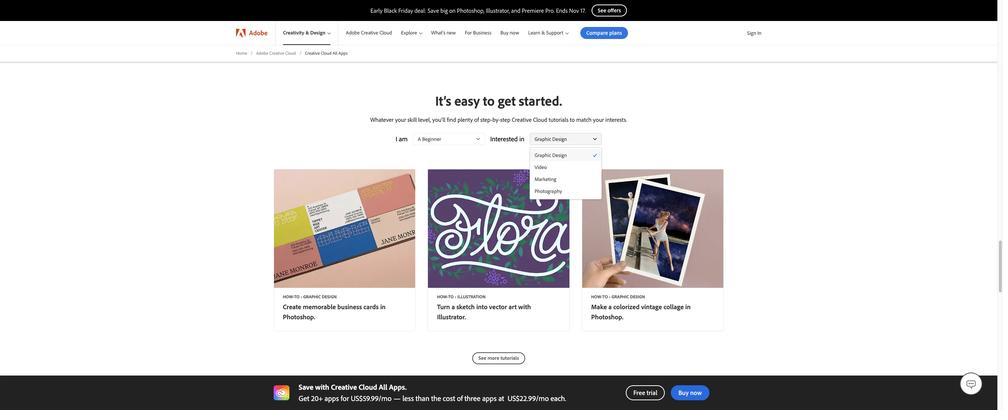 Task type: describe. For each thing, give the bounding box(es) containing it.
apps
[[339, 50, 348, 56]]

level,
[[418, 116, 431, 124]]

cloud down black
[[380, 29, 392, 36]]

skill
[[408, 116, 417, 124]]

home
[[236, 50, 247, 56]]

free trial link
[[626, 386, 665, 401]]

sign in
[[748, 30, 762, 36]]

ends
[[556, 7, 568, 14]]

& for learn
[[542, 29, 545, 36]]

am
[[399, 135, 408, 144]]

big
[[441, 7, 448, 14]]

creative cloud all apps
[[305, 50, 348, 56]]

0 horizontal spatial adobe creative cloud link
[[256, 50, 296, 57]]

cards
[[364, 303, 379, 312]]

easy
[[455, 92, 480, 109]]

cost
[[443, 394, 455, 404]]

0 horizontal spatial all
[[333, 50, 338, 56]]

business
[[338, 303, 362, 312]]

save with creative cloud all apps. get 20+ apps for us$ 59 . 99 /mo — less than the cost of three apps at us$ 22 . 99 /mo each.
[[299, 383, 567, 404]]

get
[[498, 92, 516, 109]]

2 us$ from the left
[[508, 394, 520, 404]]

interests.
[[606, 116, 628, 124]]

how- for make a colorized vintage collage in photoshop.
[[592, 294, 603, 300]]

how- for turn a sketch into vector art with illustrator.
[[437, 294, 448, 300]]

• for memorable
[[301, 294, 302, 300]]

whatever your skill level, you'll find plenty of step-by-step creative cloud tutorials to match your interests.
[[370, 116, 628, 124]]

vintage
[[642, 303, 662, 312]]

in
[[758, 30, 762, 36]]

1 99 from the left
[[371, 394, 379, 404]]

find
[[447, 116, 456, 124]]

1 horizontal spatial buy now
[[679, 389, 702, 397]]

adobe up apps
[[346, 29, 360, 36]]

design up graphic design list box
[[553, 136, 567, 143]]

for
[[465, 29, 472, 36]]

0 horizontal spatial now
[[510, 29, 519, 36]]

and
[[512, 7, 521, 14]]

creativity
[[283, 29, 304, 36]]

less
[[403, 394, 414, 404]]

vector
[[489, 303, 507, 312]]

graphic design button
[[530, 133, 602, 145]]

learn & support button
[[524, 21, 573, 45]]

graphic design for graphic design popup button
[[535, 136, 567, 143]]

graphic inside graphic design list box
[[535, 152, 551, 159]]

of inside save with creative cloud all apps. get 20+ apps for us$ 59 . 99 /mo — less than the cost of three apps at us$ 22 . 99 /mo each.
[[457, 394, 463, 404]]

pro.
[[546, 7, 555, 14]]

photography
[[535, 188, 562, 195]]

design inside 'how-to • graphic design create memorable business cards in photoshop.'
[[322, 294, 337, 300]]

—
[[394, 394, 401, 404]]

save inside save with creative cloud all apps. get 20+ apps for us$ 59 . 99 /mo — less than the cost of three apps at us$ 22 . 99 /mo each.
[[299, 383, 314, 393]]

illustrator.
[[437, 313, 466, 322]]

home link
[[236, 50, 247, 57]]

early black friday deal: save big on photoshop, illustrator, and premiere pro. ends nov 17.
[[371, 7, 586, 14]]

get
[[299, 394, 310, 404]]

all inside save with creative cloud all apps. get 20+ apps for us$ 59 . 99 /mo — less than the cost of three apps at us$ 22 . 99 /mo each.
[[379, 383, 388, 393]]

1 horizontal spatial adobe creative cloud link
[[338, 21, 397, 45]]

design inside list box
[[553, 152, 567, 159]]

to for turn a sketch into vector art with illustrator.
[[448, 294, 454, 300]]

see
[[479, 355, 487, 362]]

new
[[447, 29, 456, 36]]

& for creativity
[[306, 29, 309, 36]]

creativity & design
[[283, 29, 326, 36]]

cloud down "creativity"
[[285, 50, 296, 56]]

you'll
[[433, 116, 446, 124]]

0 vertical spatial tutorials
[[549, 116, 569, 124]]

to for make a colorized vintage collage in photoshop.
[[603, 294, 608, 300]]

1 your from the left
[[395, 116, 406, 124]]

to for create memorable business cards in photoshop.
[[294, 294, 300, 300]]

design up creative cloud all apps
[[310, 29, 326, 36]]

into
[[477, 303, 488, 312]]

sketch
[[457, 303, 475, 312]]

cloud left apps
[[321, 50, 332, 56]]

create
[[283, 303, 301, 312]]

for business link
[[461, 21, 496, 45]]

what's
[[431, 29, 446, 36]]

for
[[341, 394, 349, 404]]

the
[[431, 394, 441, 404]]

59
[[363, 394, 370, 404]]

at
[[499, 394, 504, 404]]

• for a
[[609, 294, 611, 300]]

apps.
[[389, 383, 407, 393]]

see more tutorials
[[479, 355, 519, 362]]

friday
[[399, 7, 413, 14]]

cloud down started.
[[533, 116, 548, 124]]

creative right step
[[512, 116, 532, 124]]

video
[[535, 164, 547, 171]]

by-
[[493, 116, 501, 124]]

20+
[[311, 394, 323, 404]]

it's
[[436, 92, 452, 109]]

make
[[592, 303, 607, 312]]

photoshop. inside how-to • graphic design make a colorized vintage collage in photoshop.
[[592, 313, 624, 322]]

photoshop,
[[457, 7, 485, 14]]

step
[[501, 116, 511, 124]]

graphic inside 'how-to • graphic design create memorable business cards in photoshop.'
[[303, 294, 321, 300]]

us$59.99 per month per license element
[[351, 394, 392, 404]]

what's new
[[431, 29, 456, 36]]

interested in
[[491, 135, 525, 144]]

1 horizontal spatial save
[[428, 7, 439, 14]]

colorized
[[614, 303, 640, 312]]

see more tutorials link
[[473, 353, 525, 365]]

marketing
[[535, 176, 557, 183]]



Task type: locate. For each thing, give the bounding box(es) containing it.
• inside 'how-to • graphic design create memorable business cards in photoshop.'
[[301, 294, 302, 300]]

1 horizontal spatial us$
[[508, 394, 520, 404]]

a right turn
[[452, 303, 455, 312]]

us$ right for at the left bottom of the page
[[351, 394, 363, 404]]

3 how- from the left
[[592, 294, 603, 300]]

1 horizontal spatial now
[[691, 389, 702, 397]]

. right at at the bottom of the page
[[527, 394, 528, 404]]

0 vertical spatial save
[[428, 7, 439, 14]]

buy now link
[[496, 21, 524, 45], [671, 386, 710, 401]]

all
[[333, 50, 338, 56], [379, 383, 388, 393]]

1 horizontal spatial all
[[379, 383, 388, 393]]

nov
[[569, 7, 579, 14]]

a right make
[[609, 303, 612, 312]]

0 horizontal spatial with
[[315, 383, 329, 393]]

each.
[[551, 394, 567, 404]]

free
[[634, 389, 646, 397]]

illustration
[[458, 294, 486, 300]]

cloud up 59 at bottom
[[359, 383, 377, 393]]

buy
[[501, 29, 509, 36], [679, 389, 689, 397]]

with inside save with creative cloud all apps. get 20+ apps for us$ 59 . 99 /mo — less than the cost of three apps at us$ 22 . 99 /mo each.
[[315, 383, 329, 393]]

to
[[483, 92, 495, 109], [570, 116, 575, 124], [294, 294, 300, 300], [448, 294, 454, 300], [603, 294, 608, 300]]

whatever
[[370, 116, 394, 124]]

0 horizontal spatial how-
[[283, 294, 294, 300]]

graphic inside how-to • graphic design make a colorized vintage collage in photoshop.
[[612, 294, 629, 300]]

0 vertical spatial adobe creative cloud link
[[338, 21, 397, 45]]

buy right business on the left of the page
[[501, 29, 509, 36]]

adobe creative cloud down "creativity"
[[256, 50, 296, 56]]

1 horizontal spatial .
[[527, 394, 528, 404]]

creative down creativity & design popup button
[[305, 50, 320, 56]]

0 horizontal spatial photoshop.
[[283, 313, 315, 322]]

0 horizontal spatial in
[[380, 303, 386, 312]]

1 how- from the left
[[283, 294, 294, 300]]

1 horizontal spatial 99
[[528, 394, 536, 404]]

turn
[[437, 303, 450, 312]]

started.
[[519, 92, 562, 109]]

1 horizontal spatial apps
[[483, 394, 497, 404]]

tutorials right more at the bottom left of the page
[[501, 355, 519, 362]]

0 horizontal spatial buy now link
[[496, 21, 524, 45]]

2 horizontal spatial in
[[686, 303, 691, 312]]

2 horizontal spatial how-
[[592, 294, 603, 300]]

1 vertical spatial all
[[379, 383, 388, 393]]

adobe link
[[229, 21, 275, 45]]

2 graphic design from the top
[[535, 152, 567, 159]]

in right interested in the top of the page
[[520, 135, 525, 144]]

to up make
[[603, 294, 608, 300]]

0 horizontal spatial 99
[[371, 394, 379, 404]]

1 vertical spatial graphic design
[[535, 152, 567, 159]]

a inside how-to • graphic design make a colorized vintage collage in photoshop.
[[609, 303, 612, 312]]

1 horizontal spatial photoshop.
[[592, 313, 624, 322]]

three
[[465, 394, 481, 404]]

2 photoshop. from the left
[[592, 313, 624, 322]]

2 . from the left
[[527, 394, 528, 404]]

adobe creative cloud link down "creativity"
[[256, 50, 296, 57]]

0 vertical spatial with
[[519, 303, 531, 312]]

1 /mo from the left
[[379, 394, 392, 404]]

how- for create memorable business cards in photoshop.
[[283, 294, 294, 300]]

1 • from the left
[[301, 294, 302, 300]]

1 vertical spatial save
[[299, 383, 314, 393]]

1 us$ from the left
[[351, 394, 363, 404]]

adobe creative cloud
[[346, 29, 392, 36], [256, 50, 296, 56]]

how-
[[283, 294, 294, 300], [437, 294, 448, 300], [592, 294, 603, 300]]

17.
[[581, 7, 586, 14]]

0 horizontal spatial a
[[452, 303, 455, 312]]

design down graphic design popup button
[[553, 152, 567, 159]]

& right "creativity"
[[306, 29, 309, 36]]

creative
[[361, 29, 379, 36], [269, 50, 284, 56], [305, 50, 320, 56], [512, 116, 532, 124], [331, 383, 357, 393]]

1 . from the left
[[370, 394, 371, 404]]

graphic design inside popup button
[[535, 136, 567, 143]]

photoshop. down create
[[283, 313, 315, 322]]

a beginner button
[[413, 133, 485, 145]]

1 horizontal spatial in
[[520, 135, 525, 144]]

creative down "creativity"
[[269, 50, 284, 56]]

1 horizontal spatial buy
[[679, 389, 689, 397]]

&
[[306, 29, 309, 36], [542, 29, 545, 36]]

deal:
[[415, 7, 427, 14]]

/mo
[[379, 394, 392, 404], [536, 394, 549, 404]]

adobe right home
[[256, 50, 268, 56]]

photoshop.
[[283, 313, 315, 322], [592, 313, 624, 322]]

0 horizontal spatial us$
[[351, 394, 363, 404]]

in right cards
[[380, 303, 386, 312]]

graphic design for graphic design list box
[[535, 152, 567, 159]]

photoshop. down make
[[592, 313, 624, 322]]

to inside how-to • illustration turn a sketch into vector art with illustrator.
[[448, 294, 454, 300]]

adobe left "creativity"
[[249, 29, 268, 37]]

99 right 59 at bottom
[[371, 394, 379, 404]]

creative down early
[[361, 29, 379, 36]]

in right collage
[[686, 303, 691, 312]]

• for sketch
[[455, 294, 457, 300]]

1 horizontal spatial your
[[593, 116, 604, 124]]

0 horizontal spatial /mo
[[379, 394, 392, 404]]

how- up create
[[283, 294, 294, 300]]

art
[[509, 303, 517, 312]]

/mo left —
[[379, 394, 392, 404]]

adobe creative cloud down early
[[346, 29, 392, 36]]

1 horizontal spatial how-
[[437, 294, 448, 300]]

apps left for at the left bottom of the page
[[325, 394, 339, 404]]

beginner
[[422, 136, 441, 143]]

creative inside save with creative cloud all apps. get 20+ apps for us$ 59 . 99 /mo — less than the cost of three apps at us$ 22 . 99 /mo each.
[[331, 383, 357, 393]]

a
[[418, 136, 421, 143]]

than
[[416, 394, 430, 404]]

how- inside 'how-to • graphic design create memorable business cards in photoshop.'
[[283, 294, 294, 300]]

1 apps from the left
[[325, 394, 339, 404]]

plenty
[[458, 116, 473, 124]]

& inside dropdown button
[[542, 29, 545, 36]]

creativity & design button
[[276, 21, 338, 45]]

business
[[473, 29, 492, 36]]

how- inside how-to • graphic design make a colorized vintage collage in photoshop.
[[592, 294, 603, 300]]

more
[[488, 355, 500, 362]]

22
[[520, 394, 527, 404]]

0 horizontal spatial tutorials
[[501, 355, 519, 362]]

i
[[396, 135, 398, 144]]

learn
[[528, 29, 541, 36]]

buy right trial
[[679, 389, 689, 397]]

on
[[449, 7, 456, 14]]

to left get
[[483, 92, 495, 109]]

in inside 'how-to • graphic design create memorable business cards in photoshop.'
[[380, 303, 386, 312]]

0 vertical spatial adobe creative cloud
[[346, 29, 392, 36]]

1 horizontal spatial /mo
[[536, 394, 549, 404]]

0 vertical spatial buy now
[[501, 29, 519, 36]]

0 horizontal spatial .
[[370, 394, 371, 404]]

it's easy to get started.
[[436, 92, 562, 109]]

match
[[577, 116, 592, 124]]

1 horizontal spatial •
[[455, 294, 457, 300]]

save up the get at the left bottom of the page
[[299, 383, 314, 393]]

your
[[395, 116, 406, 124], [593, 116, 604, 124]]

• inside how-to • illustration turn a sketch into vector art with illustrator.
[[455, 294, 457, 300]]

adobe creative cloud link down early
[[338, 21, 397, 45]]

learn & support
[[528, 29, 564, 36]]

1 horizontal spatial a
[[609, 303, 612, 312]]

0 horizontal spatial apps
[[325, 394, 339, 404]]

cloud inside save with creative cloud all apps. get 20+ apps for us$ 59 . 99 /mo — less than the cost of three apps at us$ 22 . 99 /mo each.
[[359, 383, 377, 393]]

1 horizontal spatial adobe creative cloud
[[346, 29, 392, 36]]

graphic design inside list box
[[535, 152, 567, 159]]

2 horizontal spatial •
[[609, 294, 611, 300]]

to up turn
[[448, 294, 454, 300]]

0 horizontal spatial of
[[457, 394, 463, 404]]

step-
[[481, 116, 493, 124]]

all left 'apps.'
[[379, 383, 388, 393]]

1 vertical spatial tutorials
[[501, 355, 519, 362]]

0 vertical spatial now
[[510, 29, 519, 36]]

interested
[[491, 135, 518, 144]]

photoshop. inside 'how-to • graphic design create memorable business cards in photoshop.'
[[283, 313, 315, 322]]

1 vertical spatial of
[[457, 394, 463, 404]]

0 horizontal spatial •
[[301, 294, 302, 300]]

1 vertical spatial with
[[315, 383, 329, 393]]

2 apps from the left
[[483, 394, 497, 404]]

1 & from the left
[[306, 29, 309, 36]]

black
[[384, 7, 397, 14]]

of right "cost"
[[457, 394, 463, 404]]

/mo left 'each.'
[[536, 394, 549, 404]]

1 horizontal spatial tutorials
[[549, 116, 569, 124]]

2 /mo from the left
[[536, 394, 549, 404]]

sign in button
[[746, 27, 763, 39]]

0 horizontal spatial your
[[395, 116, 406, 124]]

your left skill
[[395, 116, 406, 124]]

save left big
[[428, 7, 439, 14]]

how-to • graphic design create memorable business cards in photoshop.
[[283, 294, 386, 322]]

how- inside how-to • illustration turn a sketch into vector art with illustrator.
[[437, 294, 448, 300]]

2 • from the left
[[455, 294, 457, 300]]

0 horizontal spatial buy
[[501, 29, 509, 36]]

0 vertical spatial buy now link
[[496, 21, 524, 45]]

a inside how-to • illustration turn a sketch into vector art with illustrator.
[[452, 303, 455, 312]]

graphic inside graphic design popup button
[[535, 136, 551, 143]]

& right learn
[[542, 29, 545, 36]]

2 & from the left
[[542, 29, 545, 36]]

graphic design list box
[[530, 149, 602, 198]]

design up memorable
[[322, 294, 337, 300]]

1 vertical spatial adobe creative cloud link
[[256, 50, 296, 57]]

illustrator,
[[486, 7, 510, 14]]

0 horizontal spatial save
[[299, 383, 314, 393]]

1 horizontal spatial &
[[542, 29, 545, 36]]

0 horizontal spatial &
[[306, 29, 309, 36]]

99 right 22
[[528, 394, 536, 404]]

how- up turn
[[437, 294, 448, 300]]

design up colorized
[[630, 294, 645, 300]]

1 vertical spatial buy
[[679, 389, 689, 397]]

0 vertical spatial of
[[475, 116, 479, 124]]

1 horizontal spatial of
[[475, 116, 479, 124]]

save
[[428, 7, 439, 14], [299, 383, 314, 393]]

1 vertical spatial buy now
[[679, 389, 702, 397]]

early
[[371, 7, 383, 14]]

trial
[[647, 389, 658, 397]]

0 vertical spatial buy
[[501, 29, 509, 36]]

1 horizontal spatial buy now link
[[671, 386, 710, 401]]

of left step-
[[475, 116, 479, 124]]

design
[[310, 29, 326, 36], [553, 136, 567, 143], [553, 152, 567, 159], [322, 294, 337, 300], [630, 294, 645, 300]]

1 vertical spatial now
[[691, 389, 702, 397]]

2 how- from the left
[[437, 294, 448, 300]]

to inside 'how-to • graphic design create memorable business cards in photoshop.'
[[294, 294, 300, 300]]

with inside how-to • illustration turn a sketch into vector art with illustrator.
[[519, 303, 531, 312]]

how- up make
[[592, 294, 603, 300]]

i am
[[396, 135, 408, 144]]

collage
[[664, 303, 684, 312]]

your right match
[[593, 116, 604, 124]]

tutorials up graphic design popup button
[[549, 116, 569, 124]]

us$22.99 per month per license element
[[508, 394, 549, 404]]

us$
[[351, 394, 363, 404], [508, 394, 520, 404]]

with right the art
[[519, 303, 531, 312]]

0 vertical spatial graphic design
[[535, 136, 567, 143]]

all left apps
[[333, 50, 338, 56]]

a beginner
[[418, 136, 441, 143]]

explore
[[401, 29, 417, 36]]

to left match
[[570, 116, 575, 124]]

1 horizontal spatial with
[[519, 303, 531, 312]]

1 graphic design from the top
[[535, 136, 567, 143]]

with up 20+
[[315, 383, 329, 393]]

apps
[[325, 394, 339, 404], [483, 394, 497, 404]]

2 99 from the left
[[528, 394, 536, 404]]

for business
[[465, 29, 492, 36]]

.
[[370, 394, 371, 404], [527, 394, 528, 404]]

now
[[510, 29, 519, 36], [691, 389, 702, 397]]

support
[[547, 29, 564, 36]]

tutorials
[[549, 116, 569, 124], [501, 355, 519, 362]]

1 vertical spatial buy now link
[[671, 386, 710, 401]]

2 your from the left
[[593, 116, 604, 124]]

2 a from the left
[[609, 303, 612, 312]]

to inside how-to • graphic design make a colorized vintage collage in photoshop.
[[603, 294, 608, 300]]

us$ right at at the bottom of the page
[[508, 394, 520, 404]]

apps left at at the bottom of the page
[[483, 394, 497, 404]]

0 horizontal spatial adobe creative cloud
[[256, 50, 296, 56]]

to up create
[[294, 294, 300, 300]]

0 vertical spatial all
[[333, 50, 338, 56]]

1 a from the left
[[452, 303, 455, 312]]

premiere
[[522, 7, 544, 14]]

. right for at the left bottom of the page
[[370, 394, 371, 404]]

of
[[475, 116, 479, 124], [457, 394, 463, 404]]

1 vertical spatial adobe creative cloud
[[256, 50, 296, 56]]

how-to • illustration turn a sketch into vector art with illustrator.
[[437, 294, 531, 322]]

& inside popup button
[[306, 29, 309, 36]]

1 photoshop. from the left
[[283, 313, 315, 322]]

free trial
[[634, 389, 658, 397]]

how-to • graphic design make a colorized vintage collage in photoshop.
[[592, 294, 691, 322]]

0 horizontal spatial buy now
[[501, 29, 519, 36]]

creative up for at the left bottom of the page
[[331, 383, 357, 393]]

design inside how-to • graphic design make a colorized vintage collage in photoshop.
[[630, 294, 645, 300]]

a
[[452, 303, 455, 312], [609, 303, 612, 312]]

• inside how-to • graphic design make a colorized vintage collage in photoshop.
[[609, 294, 611, 300]]

3 • from the left
[[609, 294, 611, 300]]

graphic design
[[535, 136, 567, 143], [535, 152, 567, 159]]

sign
[[748, 30, 757, 36]]

in inside how-to • graphic design make a colorized vintage collage in photoshop.
[[686, 303, 691, 312]]

what's new link
[[427, 21, 461, 45]]

memorable
[[303, 303, 336, 312]]

substance 3d painter image
[[274, 386, 289, 401]]



Task type: vqa. For each thing, say whether or not it's contained in the screenshot.
group containing Photo
no



